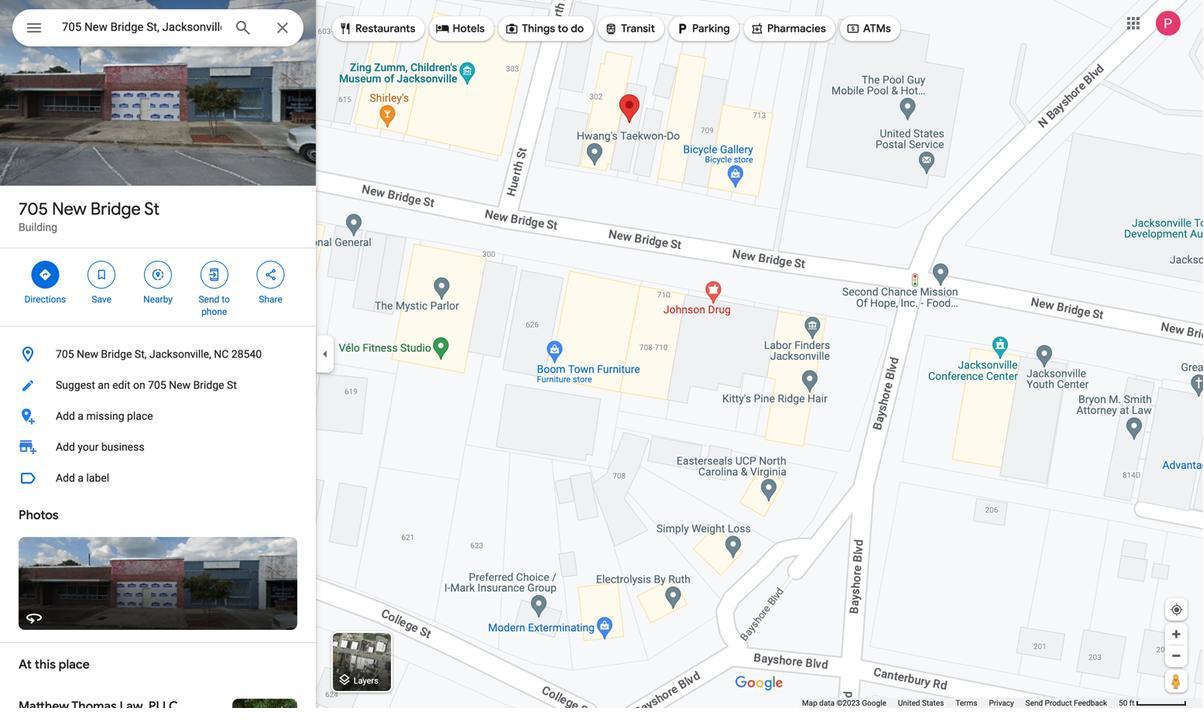 Task type: describe. For each thing, give the bounding box(es) containing it.
label
[[86, 472, 109, 485]]

send for send to phone
[[199, 294, 220, 305]]

restaurants
[[356, 22, 416, 36]]

suggest an edit on 705 new bridge st
[[56, 379, 237, 392]]

edit
[[113, 379, 131, 392]]

place inside the add a missing place button
[[127, 410, 153, 423]]


[[339, 20, 353, 37]]


[[436, 20, 450, 37]]

hotels
[[453, 22, 485, 36]]

google
[[863, 699, 887, 709]]

transit
[[622, 22, 656, 36]]

missing
[[86, 410, 124, 423]]


[[505, 20, 519, 37]]

 search field
[[12, 9, 304, 50]]

footer inside google maps element
[[803, 699, 1120, 709]]

business
[[101, 441, 145, 454]]

ft
[[1130, 699, 1135, 709]]


[[676, 20, 690, 37]]

layers
[[354, 677, 379, 686]]

things
[[522, 22, 556, 36]]

google account: payton hansen  
(payton.hansen@adept.ai) image
[[1157, 11, 1182, 36]]

705 new bridge st main content
[[0, 0, 316, 709]]


[[38, 267, 52, 284]]

 pharmacies
[[751, 20, 827, 37]]

this
[[35, 657, 56, 673]]

a for label
[[78, 472, 84, 485]]

nc
[[214, 348, 229, 361]]

privacy
[[990, 699, 1015, 709]]

suggest
[[56, 379, 95, 392]]

 things to do
[[505, 20, 584, 37]]

 atms
[[847, 20, 892, 37]]

send for send product feedback
[[1026, 699, 1044, 709]]

st inside 705 new bridge st building
[[144, 198, 160, 220]]

zoom out image
[[1171, 651, 1183, 662]]

a for missing
[[78, 410, 84, 423]]

photos
[[19, 508, 59, 524]]

705 New Bridge St, Jacksonville, NC 28540 field
[[12, 9, 304, 46]]

feedback
[[1075, 699, 1108, 709]]

 parking
[[676, 20, 731, 37]]


[[151, 267, 165, 284]]


[[25, 17, 43, 39]]

collapse side panel image
[[317, 346, 334, 363]]

2 horizontal spatial 705
[[148, 379, 166, 392]]

do
[[571, 22, 584, 36]]

new inside suggest an edit on 705 new bridge st button
[[169, 379, 191, 392]]

on
[[133, 379, 145, 392]]

zoom in image
[[1171, 629, 1183, 641]]

terms button
[[956, 699, 978, 709]]

data
[[820, 699, 835, 709]]

none field inside 705 new bridge st, jacksonville, nc 28540 field
[[62, 18, 222, 36]]


[[207, 267, 221, 284]]

product
[[1046, 699, 1073, 709]]

 button
[[12, 9, 56, 50]]

50 ft button
[[1120, 699, 1188, 709]]

bridge for st
[[91, 198, 141, 220]]

states
[[923, 699, 945, 709]]

phone
[[202, 307, 227, 318]]

united states
[[899, 699, 945, 709]]

send product feedback button
[[1026, 699, 1108, 709]]



Task type: vqa. For each thing, say whether or not it's contained in the screenshot.
"Google Account: Payton Hansen  
(payton.hansen@adept.ai)" image
yes



Task type: locate. For each thing, give the bounding box(es) containing it.
0 vertical spatial place
[[127, 410, 153, 423]]

suggest an edit on 705 new bridge st button
[[0, 370, 316, 401]]

footer containing map data ©2023 google
[[803, 699, 1120, 709]]


[[605, 20, 618, 37]]

2 a from the top
[[78, 472, 84, 485]]

send
[[199, 294, 220, 305], [1026, 699, 1044, 709]]

a
[[78, 410, 84, 423], [78, 472, 84, 485]]

atms
[[864, 22, 892, 36]]

new for st
[[52, 198, 87, 220]]

directions
[[24, 294, 66, 305]]

show your location image
[[1171, 604, 1185, 617]]

parking
[[693, 22, 731, 36]]

705 up suggest
[[56, 348, 74, 361]]

1 vertical spatial new
[[77, 348, 98, 361]]

st up 
[[144, 198, 160, 220]]

add a label button
[[0, 463, 316, 494]]

st down nc
[[227, 379, 237, 392]]

add your business
[[56, 441, 145, 454]]

send to phone
[[199, 294, 230, 318]]

save
[[92, 294, 112, 305]]

2 vertical spatial new
[[169, 379, 191, 392]]

send up phone
[[199, 294, 220, 305]]

0 horizontal spatial 705
[[19, 198, 48, 220]]

new inside 705 new bridge st, jacksonville, nc 28540 button
[[77, 348, 98, 361]]

1 a from the top
[[78, 410, 84, 423]]

jacksonville,
[[150, 348, 211, 361]]

united states button
[[899, 699, 945, 709]]

1 horizontal spatial place
[[127, 410, 153, 423]]

1 vertical spatial to
[[222, 294, 230, 305]]

3 add from the top
[[56, 472, 75, 485]]

2 add from the top
[[56, 441, 75, 454]]

google maps element
[[0, 0, 1204, 709]]

None field
[[62, 18, 222, 36]]

st
[[144, 198, 160, 220], [227, 379, 237, 392]]

2 vertical spatial add
[[56, 472, 75, 485]]

at this place
[[19, 657, 90, 673]]


[[751, 20, 765, 37]]

to left do
[[558, 22, 569, 36]]

0 horizontal spatial place
[[59, 657, 90, 673]]

1 horizontal spatial 705
[[56, 348, 74, 361]]

privacy button
[[990, 699, 1015, 709]]

new
[[52, 198, 87, 220], [77, 348, 98, 361], [169, 379, 191, 392]]

 transit
[[605, 20, 656, 37]]

0 horizontal spatial st
[[144, 198, 160, 220]]

50 ft
[[1120, 699, 1135, 709]]

st,
[[135, 348, 147, 361]]

705 right on
[[148, 379, 166, 392]]

1 vertical spatial st
[[227, 379, 237, 392]]

705 new bridge st, jacksonville, nc 28540 button
[[0, 339, 316, 370]]

0 vertical spatial new
[[52, 198, 87, 220]]

0 vertical spatial st
[[144, 198, 160, 220]]


[[95, 267, 109, 284]]

add down suggest
[[56, 410, 75, 423]]

actions for 705 new bridge st region
[[0, 249, 316, 326]]

add a missing place
[[56, 410, 153, 423]]


[[264, 267, 278, 284]]

2 vertical spatial bridge
[[193, 379, 224, 392]]

705 inside 705 new bridge st building
[[19, 198, 48, 220]]

0 vertical spatial to
[[558, 22, 569, 36]]

2 vertical spatial 705
[[148, 379, 166, 392]]

map
[[803, 699, 818, 709]]

place right "this"
[[59, 657, 90, 673]]

0 vertical spatial 705
[[19, 198, 48, 220]]

to
[[558, 22, 569, 36], [222, 294, 230, 305]]

add a missing place button
[[0, 401, 316, 432]]

new up suggest
[[77, 348, 98, 361]]

 restaurants
[[339, 20, 416, 37]]

new up building
[[52, 198, 87, 220]]

1 horizontal spatial to
[[558, 22, 569, 36]]

building
[[19, 221, 57, 234]]

a left label on the bottom left
[[78, 472, 84, 485]]

©2023
[[837, 699, 861, 709]]

1 vertical spatial a
[[78, 472, 84, 485]]

st inside button
[[227, 379, 237, 392]]

nearby
[[143, 294, 173, 305]]

705 up building
[[19, 198, 48, 220]]

1 vertical spatial bridge
[[101, 348, 132, 361]]

1 vertical spatial place
[[59, 657, 90, 673]]

0 vertical spatial bridge
[[91, 198, 141, 220]]

bridge
[[91, 198, 141, 220], [101, 348, 132, 361], [193, 379, 224, 392]]

add for add a label
[[56, 472, 75, 485]]

add for add your business
[[56, 441, 75, 454]]

705 for st,
[[56, 348, 74, 361]]

send product feedback
[[1026, 699, 1108, 709]]

place down on
[[127, 410, 153, 423]]

1 horizontal spatial st
[[227, 379, 237, 392]]

1 vertical spatial send
[[1026, 699, 1044, 709]]

map data ©2023 google
[[803, 699, 887, 709]]

new inside 705 new bridge st building
[[52, 198, 87, 220]]

footer
[[803, 699, 1120, 709]]

add your business link
[[0, 432, 316, 463]]

an
[[98, 379, 110, 392]]

send inside send to phone
[[199, 294, 220, 305]]

send inside send product feedback button
[[1026, 699, 1044, 709]]

add left label on the bottom left
[[56, 472, 75, 485]]

0 vertical spatial a
[[78, 410, 84, 423]]

new for st,
[[77, 348, 98, 361]]

bridge inside 705 new bridge st building
[[91, 198, 141, 220]]

united
[[899, 699, 921, 709]]

to inside send to phone
[[222, 294, 230, 305]]

show street view coverage image
[[1166, 670, 1189, 693]]

share
[[259, 294, 283, 305]]

to up phone
[[222, 294, 230, 305]]

add left your in the left bottom of the page
[[56, 441, 75, 454]]

0 vertical spatial send
[[199, 294, 220, 305]]

send left the product
[[1026, 699, 1044, 709]]

0 horizontal spatial to
[[222, 294, 230, 305]]

1 vertical spatial add
[[56, 441, 75, 454]]

1 vertical spatial 705
[[56, 348, 74, 361]]

bridge for st,
[[101, 348, 132, 361]]

terms
[[956, 699, 978, 709]]

place
[[127, 410, 153, 423], [59, 657, 90, 673]]

0 vertical spatial add
[[56, 410, 75, 423]]

bridge up 
[[91, 198, 141, 220]]

at
[[19, 657, 32, 673]]

pharmacies
[[768, 22, 827, 36]]

add for add a missing place
[[56, 410, 75, 423]]

705 new bridge st, jacksonville, nc 28540
[[56, 348, 262, 361]]

705 for st
[[19, 198, 48, 220]]

50
[[1120, 699, 1128, 709]]

bridge down nc
[[193, 379, 224, 392]]


[[847, 20, 861, 37]]

your
[[78, 441, 99, 454]]

to inside  things to do
[[558, 22, 569, 36]]

a left missing
[[78, 410, 84, 423]]

add a label
[[56, 472, 109, 485]]

 hotels
[[436, 20, 485, 37]]

new down jacksonville,
[[169, 379, 191, 392]]

0 horizontal spatial send
[[199, 294, 220, 305]]

1 add from the top
[[56, 410, 75, 423]]

28540
[[232, 348, 262, 361]]

705
[[19, 198, 48, 220], [56, 348, 74, 361], [148, 379, 166, 392]]

705 new bridge st building
[[19, 198, 160, 234]]

add
[[56, 410, 75, 423], [56, 441, 75, 454], [56, 472, 75, 485]]

bridge left st,
[[101, 348, 132, 361]]

1 horizontal spatial send
[[1026, 699, 1044, 709]]



